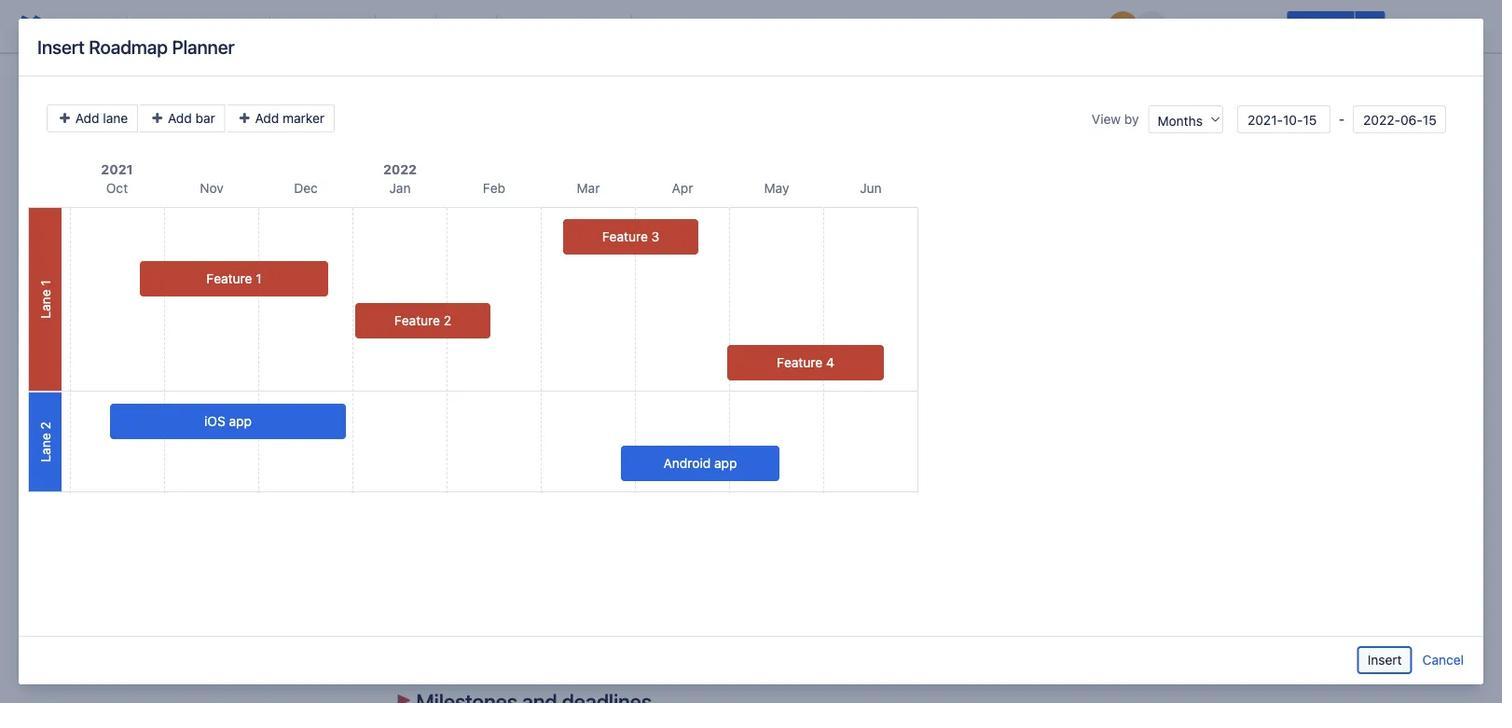 Task type: locate. For each thing, give the bounding box(es) containing it.
add marker button
[[227, 104, 335, 132]]

feature
[[602, 229, 648, 244], [206, 271, 252, 286], [394, 313, 440, 328], [777, 355, 823, 370]]

lane
[[103, 111, 128, 126]]

add lane button
[[47, 104, 138, 132]]

1 vertical spatial app
[[714, 456, 737, 471]]

apr
[[672, 180, 693, 196]]

:triangular_flag_on_post: image
[[393, 695, 412, 703]]

1 horizontal spatial app
[[714, 456, 737, 471]]

2021 oct
[[101, 162, 133, 196]]

emoji image
[[763, 15, 785, 37]]

insert
[[37, 36, 85, 58], [1368, 652, 1402, 668]]

bar
[[195, 111, 215, 126]]

add image, video, or file image
[[703, 15, 726, 37]]

insert inside button
[[1368, 652, 1402, 668]]

0 horizontal spatial 2
[[37, 422, 53, 430]]

add for bar
[[168, 111, 192, 126]]

add left bar
[[168, 111, 192, 126]]

jun
[[860, 180, 882, 196]]

lane
[[37, 290, 53, 319], [37, 433, 53, 462]]

view by
[[1092, 111, 1139, 127]]

2
[[444, 313, 451, 328], [37, 422, 53, 430]]

add left marker
[[255, 111, 279, 126]]

view
[[1092, 111, 1121, 127]]

yy-mm-dd text field right -
[[1353, 105, 1447, 133]]

add left lane
[[75, 111, 99, 126]]

insert left redo ⌘⇧z image
[[37, 36, 85, 58]]

0 horizontal spatial app
[[229, 414, 252, 429]]

1 vertical spatial lane
[[37, 433, 53, 462]]

1 add from the left
[[75, 111, 99, 126]]

1 yy-mm-dd text field from the left
[[1238, 105, 1331, 133]]

1 horizontal spatial 2
[[444, 313, 451, 328]]

1
[[256, 271, 262, 286], [37, 280, 53, 286]]

2022
[[383, 162, 417, 177]]

1 horizontal spatial add
[[168, 111, 192, 126]]

1 horizontal spatial insert
[[1368, 652, 1402, 668]]

insert left cancel
[[1368, 652, 1402, 668]]

mar
[[577, 180, 600, 196]]

3 add from the left
[[255, 111, 279, 126]]

close
[[1401, 18, 1435, 34]]

confluence image
[[15, 11, 45, 41], [15, 11, 45, 41]]

yy-mm-dd text field left -
[[1238, 105, 1331, 133]]

1 horizontal spatial yy-mm-dd text field
[[1353, 105, 1447, 133]]

lane 1
[[37, 280, 53, 319]]

yy-mm-dd text field
[[1238, 105, 1331, 133], [1353, 105, 1447, 133]]

0 horizontal spatial add
[[75, 111, 99, 126]]

feature 4
[[777, 355, 835, 370]]

:triangular_flag_on_post: image
[[393, 695, 412, 703]]

add bar button
[[140, 104, 225, 132]]

app
[[229, 414, 252, 429], [714, 456, 737, 471]]

feb
[[483, 180, 506, 196]]

app right ios
[[229, 414, 252, 429]]

redo ⌘⇧z image
[[93, 15, 116, 37]]

add inside button
[[255, 111, 279, 126]]

by
[[1125, 111, 1139, 127]]

0 horizontal spatial yy-mm-dd text field
[[1238, 105, 1331, 133]]

1 horizontal spatial 1
[[256, 271, 262, 286]]

add bar
[[164, 111, 215, 126]]

1 vertical spatial 2
[[37, 422, 53, 430]]

lane 2
[[37, 422, 53, 462]]

1 vertical spatial insert
[[1368, 652, 1402, 668]]

2 add from the left
[[168, 111, 192, 126]]

0 horizontal spatial 1
[[37, 280, 53, 286]]

2 lane from the top
[[37, 433, 53, 462]]

android
[[664, 456, 711, 471]]

feature for feature 1
[[206, 271, 252, 286]]

feature 1
[[206, 271, 262, 286]]

indent tab image
[[598, 15, 620, 37]]

0 vertical spatial lane
[[37, 290, 53, 319]]

0 vertical spatial insert
[[37, 36, 85, 58]]

saved
[[1053, 18, 1089, 34]]

2 horizontal spatial add
[[255, 111, 279, 126]]

4
[[826, 355, 835, 370]]

ios app
[[204, 414, 252, 429]]

roadmap
[[89, 36, 168, 58]]

feature for feature 4
[[777, 355, 823, 370]]

lane for feature
[[37, 290, 53, 319]]

action item image
[[644, 15, 666, 37]]

layouts image
[[823, 15, 845, 37]]

0 vertical spatial app
[[229, 414, 252, 429]]

0 horizontal spatial insert
[[37, 36, 85, 58]]

1 lane from the top
[[37, 290, 53, 319]]

app right android at the bottom left of page
[[714, 456, 737, 471]]

add
[[75, 111, 99, 126], [168, 111, 192, 126], [255, 111, 279, 126]]

0 vertical spatial 2
[[444, 313, 451, 328]]



Task type: vqa. For each thing, say whether or not it's contained in the screenshot.
Lane 2's 2
yes



Task type: describe. For each thing, give the bounding box(es) containing it.
add for marker
[[255, 111, 279, 126]]

1 for feature 1
[[256, 271, 262, 286]]

jan
[[389, 180, 411, 196]]

2021
[[101, 162, 133, 177]]

insert button
[[1358, 646, 1413, 674]]

add marker
[[252, 111, 325, 126]]

mention image
[[733, 15, 755, 37]]

-
[[1336, 112, 1349, 127]]

bullet list ⌘⇧8 image
[[508, 15, 531, 37]]

1 for lane 1
[[37, 280, 53, 286]]

2022 jan
[[383, 162, 417, 196]]

numbered list ⌘⇧7 image
[[538, 15, 561, 37]]

insert roadmap planner
[[37, 36, 235, 58]]

adjust update settings image
[[1360, 15, 1382, 37]]

feature for feature 2
[[394, 313, 440, 328]]

link image
[[673, 15, 696, 37]]

feature for feature 3
[[602, 229, 648, 244]]

2 for feature 2
[[444, 313, 451, 328]]

may
[[764, 180, 789, 196]]

insert for insert
[[1368, 652, 1402, 668]]

update button
[[1287, 11, 1355, 41]]

undo ⌘z image
[[63, 15, 86, 37]]

2 for lane 2
[[37, 422, 53, 430]]

close button
[[1389, 11, 1447, 41]]

marker
[[283, 111, 325, 126]]

3
[[652, 229, 660, 244]]

update
[[1299, 18, 1344, 34]]

app for android app
[[714, 456, 737, 471]]

lane for ios
[[37, 433, 53, 462]]

feature 2
[[394, 313, 451, 328]]

cancel
[[1423, 652, 1464, 668]]

2 yy-mm-dd text field from the left
[[1353, 105, 1447, 133]]

planner
[[172, 36, 235, 58]]

outdent ⇧tab image
[[568, 15, 590, 37]]

nov
[[200, 180, 224, 196]]

italic ⌘i image
[[312, 15, 334, 37]]

oct
[[106, 180, 128, 196]]

dec
[[294, 180, 318, 196]]

ios
[[204, 414, 226, 429]]

android app
[[664, 456, 737, 471]]

bold ⌘b image
[[282, 15, 304, 37]]

insert roadmap planner dialog
[[19, 19, 1484, 685]]

add for lane
[[75, 111, 99, 126]]

cancel button
[[1422, 646, 1465, 674]]

feature 3
[[602, 229, 660, 244]]

add lane
[[72, 111, 128, 126]]

insert for insert roadmap planner
[[37, 36, 85, 58]]

app for ios app
[[229, 414, 252, 429]]

table image
[[793, 15, 815, 37]]

john smith image
[[1108, 11, 1138, 41]]



